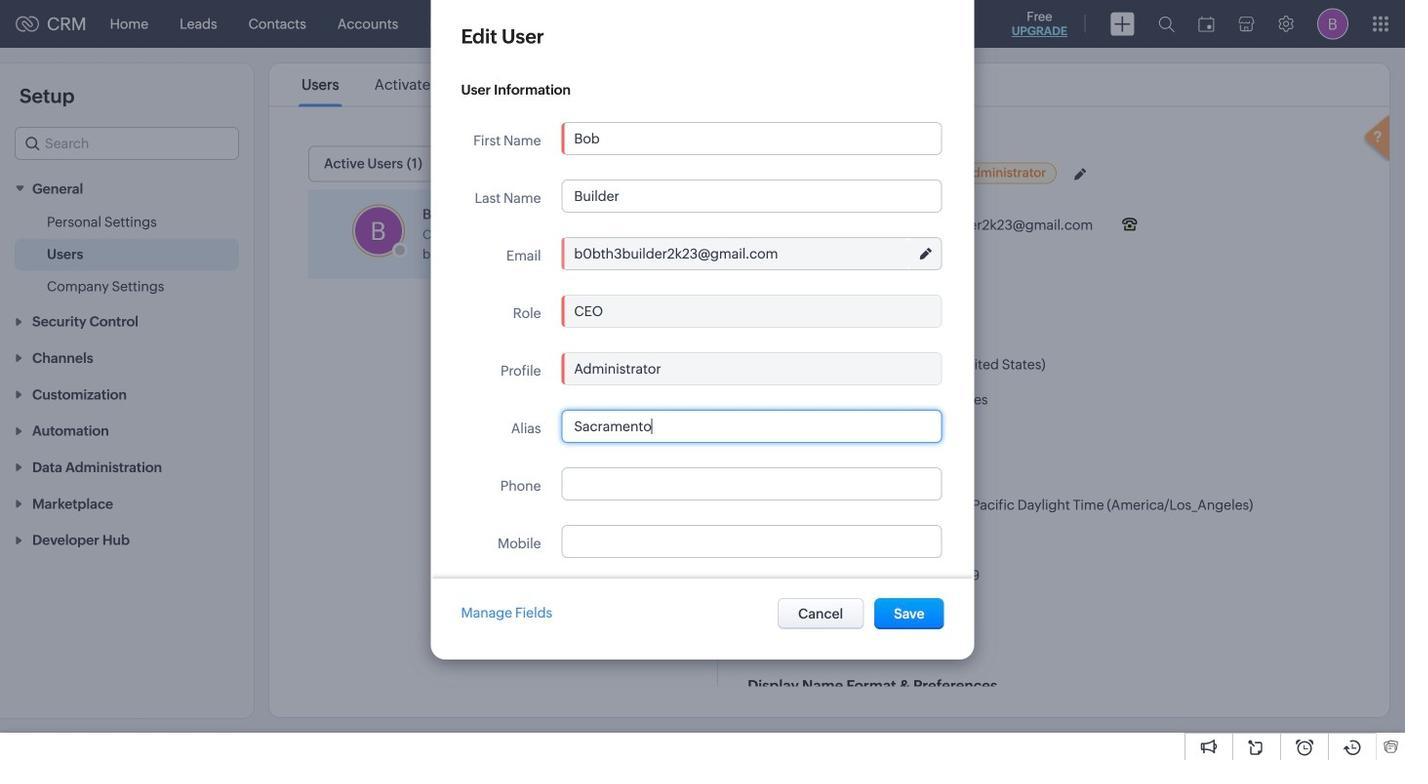 Task type: locate. For each thing, give the bounding box(es) containing it.
None text field
[[562, 238, 910, 269], [562, 526, 941, 557], [562, 238, 910, 269], [562, 526, 941, 557]]

region
[[0, 206, 254, 303]]

list
[[284, 63, 489, 106]]

None text field
[[562, 123, 941, 154], [562, 181, 941, 212], [562, 296, 941, 327], [562, 353, 941, 384], [562, 411, 941, 442], [562, 468, 941, 500], [562, 123, 941, 154], [562, 181, 941, 212], [562, 296, 941, 327], [562, 353, 941, 384], [562, 411, 941, 442], [562, 468, 941, 500]]



Task type: vqa. For each thing, say whether or not it's contained in the screenshot.
the Create Menu icon
yes



Task type: describe. For each thing, give the bounding box(es) containing it.
logo image
[[16, 16, 39, 32]]

create menu element
[[1099, 0, 1147, 47]]

create menu image
[[1110, 12, 1135, 36]]



